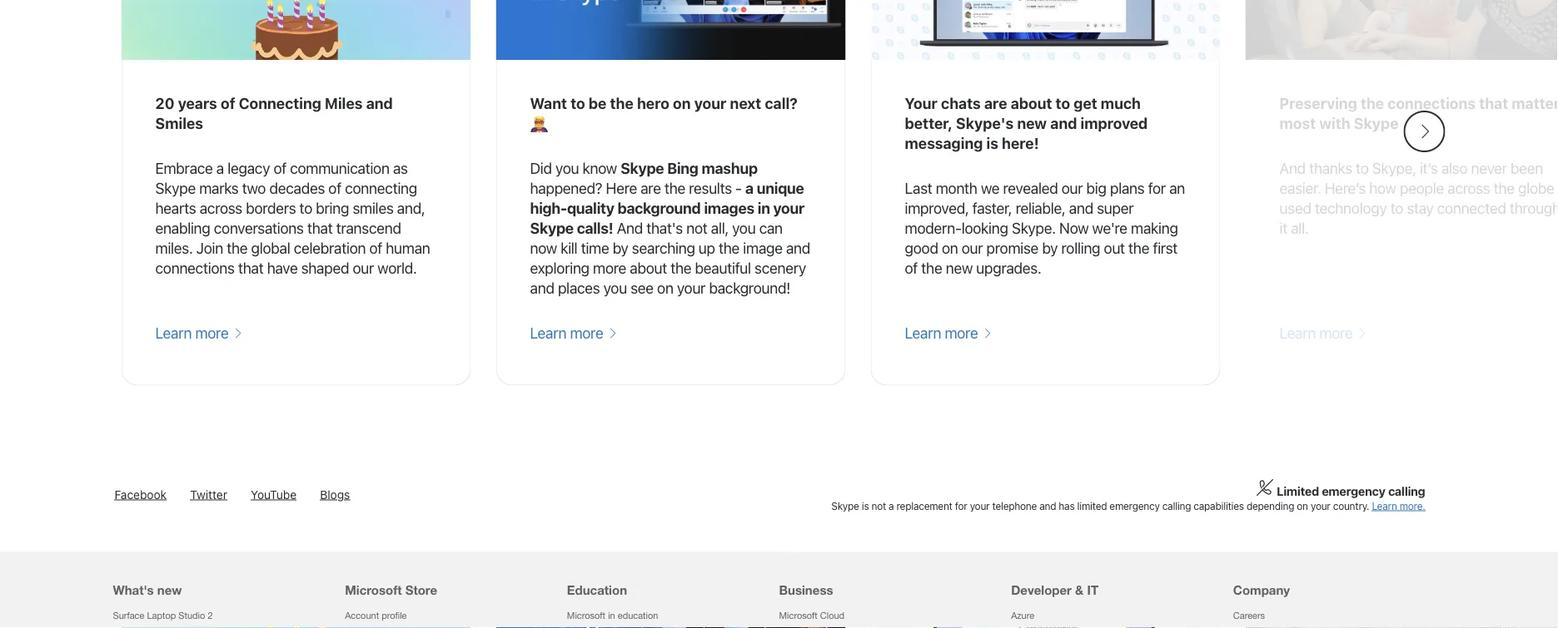 Task type: vqa. For each thing, say whether or not it's contained in the screenshot.
Download
no



Task type: describe. For each thing, give the bounding box(es) containing it.
skype inside "limited emergency calling skype is not a replacement for your telephone and has limited emergency calling capabilities depending on your country. learn more."
[[832, 501, 859, 513]]

learn for embrace a legacy of communication as skype marks two decades of connecting hearts across borders to bring smiles and, enabling conversations that transcend miles. join the global celebration of human connections that have shaped our world.
[[155, 325, 192, 342]]

by inside and that's not all, you can now kill time by searching up the image and exploring more about the beautiful scenery and places you see on your background!
[[613, 240, 629, 258]]

country.
[[1333, 501, 1370, 513]]

more for embrace a legacy of communication as skype marks two decades of connecting hearts across borders to bring smiles and, enabling conversations that transcend miles. join the global celebration of human connections that have shaped our world.
[[195, 325, 229, 342]]

of inside 20 years of connecting miles and smiles
[[221, 95, 235, 113]]

surface laptop studio 2
[[113, 611, 213, 622]]

education
[[618, 611, 658, 622]]

microsoft cloud
[[779, 611, 845, 622]]

call?
[[765, 95, 798, 113]]

image
[[743, 240, 783, 258]]

2 horizontal spatial our
[[1062, 180, 1083, 198]]

picture of skype modern message chat with side bar. image
[[871, 0, 1221, 61]]

skype inside did you know skype bing mashup happened? here are the results -
[[621, 160, 664, 178]]

🦸
[[530, 115, 545, 133]]

depending
[[1247, 501, 1295, 513]]

learn more for last month we revealed our big plans for an improved, faster, reliable, and super modern-looking skype. now we're making good on our promise by rolling out the first of the new upgrades.
[[905, 325, 982, 342]]

to inside your chats are about to get much better, skype's new and improved messaging is here!
[[1056, 95, 1071, 113]]

skype inside a unique high-quality background images in your skype calls!
[[530, 220, 574, 238]]

we're
[[1093, 220, 1128, 238]]

transcend
[[336, 220, 401, 238]]

1 horizontal spatial you
[[604, 280, 627, 298]]

limited
[[1078, 501, 1107, 513]]

facebook link
[[115, 489, 167, 502]]

1 vertical spatial in
[[608, 611, 615, 622]]

images
[[704, 200, 755, 218]]

did
[[530, 160, 552, 178]]

your down limited at the bottom right
[[1311, 501, 1331, 513]]

is inside your chats are about to get much better, skype's new and improved messaging is here!
[[987, 135, 999, 153]]

has
[[1059, 501, 1075, 513]]

up
[[699, 240, 715, 258]]

and,
[[397, 200, 425, 218]]

of up bring
[[328, 180, 341, 198]]

improved,
[[905, 200, 969, 218]]

new inside last month we revealed our big plans for an improved, faster, reliable, and super modern-looking skype. now we're making good on our promise by rolling out the first of the new upgrades.
[[946, 260, 973, 278]]

for inside "limited emergency calling skype is not a replacement for your telephone and has limited emergency calling capabilities depending on your country. learn more."
[[955, 501, 968, 513]]

microsoft cloud link
[[779, 611, 845, 622]]

blogs link
[[320, 489, 350, 502]]

business heading
[[779, 553, 991, 603]]

of up decades
[[274, 160, 287, 178]]

is inside "limited emergency calling skype is not a replacement for your telephone and has limited emergency calling capabilities depending on your country. learn more."
[[862, 501, 869, 513]]

youtube
[[251, 489, 297, 502]]

unique
[[757, 180, 804, 198]]

on inside "limited emergency calling skype is not a replacement for your telephone and has limited emergency calling capabilities depending on your country. learn more."
[[1297, 501, 1309, 513]]

quality
[[567, 200, 614, 218]]

mashup
[[702, 160, 758, 178]]

1 vertical spatial that
[[238, 260, 264, 278]]

are inside did you know skype bing mashup happened? here are the results -
[[641, 180, 661, 198]]

and that's not all, you can now kill time by searching up the image and exploring more about the beautiful scenery and places you see on your background!
[[530, 220, 811, 298]]

&
[[1076, 584, 1084, 599]]

the inside did you know skype bing mashup happened? here are the results -
[[665, 180, 686, 198]]

microsoft for microsoft store
[[345, 584, 402, 599]]

limited emergency calling skype is not a replacement for your telephone and has limited emergency calling capabilities depending on your country. learn more.
[[832, 485, 1426, 513]]

big
[[1087, 180, 1107, 198]]

surface
[[113, 611, 144, 622]]

learn more link for last month we revealed our big plans for an improved, faster, reliable, and super modern-looking skype. now we're making good on our promise by rolling out the first of the new upgrades.
[[905, 324, 992, 344]]

microsoft in education link
[[567, 611, 658, 622]]

blogs
[[320, 489, 350, 502]]

your
[[905, 95, 938, 113]]

your chats are about to get much better, skype's new and improved messaging is here!
[[905, 95, 1148, 153]]

messaging
[[905, 135, 983, 153]]

our inside embrace a legacy of communication as skype marks two decades of connecting hearts across borders to bring smiles and, enabling conversations that transcend miles. join the global celebration of human connections that have shaped our world.
[[353, 260, 374, 278]]

background
[[618, 200, 701, 218]]

see
[[631, 280, 654, 298]]

microsoft for microsoft cloud
[[779, 611, 818, 622]]

out
[[1104, 240, 1125, 258]]

in inside a unique high-quality background images in your skype calls!
[[758, 200, 770, 218]]

good
[[905, 240, 939, 258]]

communication
[[290, 160, 390, 178]]

two
[[242, 180, 266, 198]]

month
[[936, 180, 978, 198]]

a inside "limited emergency calling skype is not a replacement for your telephone and has limited emergency calling capabilities depending on your country. learn more."
[[889, 501, 894, 513]]

last
[[905, 180, 932, 198]]

and down exploring on the left
[[530, 280, 554, 298]]

connecting
[[345, 180, 417, 198]]

on inside last month we revealed our big plans for an improved, faster, reliable, and super modern-looking skype. now we're making good on our promise by rolling out the first of the new upgrades.
[[942, 240, 958, 258]]

kill
[[561, 240, 578, 258]]

learn more for embrace a legacy of communication as skype marks two decades of connecting hearts across borders to bring smiles and, enabling conversations that transcend miles. join the global celebration of human connections that have shaped our world.
[[155, 325, 232, 342]]

limited
[[1277, 485, 1320, 499]]

smiles
[[155, 115, 203, 133]]

azure link
[[1011, 611, 1035, 622]]

education
[[567, 584, 627, 599]]

the inside embrace a legacy of communication as skype marks two decades of connecting hearts across borders to bring smiles and, enabling conversations that transcend miles. join the global celebration of human connections that have shaped our world.
[[227, 240, 248, 258]]

studio
[[179, 611, 205, 622]]

learn for last month we revealed our big plans for an improved, faster, reliable, and super modern-looking skype. now we're making good on our promise by rolling out the first of the new upgrades.
[[905, 325, 941, 342]]

business
[[779, 584, 833, 599]]

the inside '​want to be the hero on your next call? 🦸'
[[610, 95, 634, 113]]

get
[[1074, 95, 1098, 113]]

learn more for did you know
[[530, 325, 607, 342]]

here
[[606, 180, 637, 198]]

the right the out
[[1129, 240, 1150, 258]]

conversations
[[214, 220, 304, 238]]

for inside last month we revealed our big plans for an improved, faster, reliable, and super modern-looking skype. now we're making good on our promise by rolling out the first of the new upgrades.
[[1148, 180, 1166, 198]]

embrace
[[155, 160, 213, 178]]

revealed
[[1003, 180, 1058, 198]]

20 years of connecting miles and smiles
[[155, 95, 393, 133]]

store
[[405, 584, 437, 599]]

bing
[[667, 160, 699, 178]]

developer & it
[[1011, 584, 1099, 599]]

developer & it heading
[[1011, 553, 1214, 603]]

the up beautiful
[[719, 240, 740, 258]]

across
[[200, 200, 242, 218]]

facebook
[[115, 489, 167, 502]]

hearts
[[155, 200, 196, 218]]

results
[[689, 180, 732, 198]]

next
[[730, 95, 762, 113]]

know
[[583, 160, 617, 178]]

hero
[[637, 95, 670, 113]]

human
[[386, 240, 430, 258]]

looking
[[962, 220, 1009, 238]]

and inside "limited emergency calling skype is not a replacement for your telephone and has limited emergency calling capabilities depending on your country. learn more."
[[1040, 501, 1057, 513]]

twitter
[[190, 489, 227, 502]]

world.
[[378, 260, 417, 278]]

plans
[[1110, 180, 1145, 198]]

connections
[[155, 260, 235, 278]]

0 horizontal spatial emergency
[[1110, 501, 1160, 513]]

what's new
[[113, 584, 182, 599]]

places
[[558, 280, 600, 298]]

2
[[208, 611, 213, 622]]

skype.
[[1012, 220, 1056, 238]]



Task type: locate. For each thing, give the bounding box(es) containing it.
of right years
[[221, 95, 235, 113]]

0 vertical spatial you
[[556, 160, 579, 178]]

account profile
[[345, 611, 407, 622]]

0 vertical spatial in
[[758, 200, 770, 218]]

of
[[221, 95, 235, 113], [274, 160, 287, 178], [328, 180, 341, 198], [369, 240, 382, 258], [905, 260, 918, 278]]

happened?
[[530, 180, 603, 198]]

skype inside embrace a legacy of communication as skype marks two decades of connecting hearts across borders to bring smiles and, enabling conversations that transcend miles. join the global celebration of human connections that have shaped our world.
[[155, 180, 196, 198]]

you left see
[[604, 280, 627, 298]]

1 vertical spatial you
[[732, 220, 756, 238]]

connecting
[[239, 95, 321, 113]]

0 horizontal spatial our
[[353, 260, 374, 278]]

2 horizontal spatial microsoft
[[779, 611, 818, 622]]

about inside and that's not all, you can now kill time by searching up the image and exploring more about the beautiful scenery and places you see on your background!
[[630, 260, 667, 278]]

not inside and that's not all, you can now kill time by searching up the image and exploring more about the beautiful scenery and places you see on your background!
[[687, 220, 708, 238]]

can
[[759, 220, 783, 238]]

more down time at the top left
[[593, 260, 626, 278]]

on right see
[[657, 280, 674, 298]]

0 horizontal spatial are
[[641, 180, 661, 198]]

1 horizontal spatial for
[[1148, 180, 1166, 198]]

join
[[196, 240, 223, 258]]

0 horizontal spatial to
[[300, 200, 312, 218]]

enabling
[[155, 220, 210, 238]]

emergency
[[1322, 485, 1386, 499], [1110, 501, 1160, 513]]

picture of skype logo and cake celebrating 20 years of skype image
[[121, 0, 471, 61]]

is left "replacement" at the right bottom of the page
[[862, 501, 869, 513]]

picture of skype light stage call in progress with bing backgrounds and text bing backgrounds in skype. image
[[496, 0, 846, 61]]

careers
[[1234, 611, 1265, 622]]

in
[[758, 200, 770, 218], [608, 611, 615, 622]]

developer
[[1011, 584, 1072, 599]]

miles
[[325, 95, 363, 113]]

0 horizontal spatial calling
[[1163, 501, 1191, 513]]

0 vertical spatial new
[[1017, 115, 1047, 133]]

1 vertical spatial is
[[862, 501, 869, 513]]

1 horizontal spatial new
[[946, 260, 973, 278]]

1 horizontal spatial is
[[987, 135, 999, 153]]

0 horizontal spatial microsoft
[[345, 584, 402, 599]]

profile
[[382, 611, 407, 622]]

0 vertical spatial are
[[985, 95, 1008, 113]]

you up happened?
[[556, 160, 579, 178]]

a unique high-quality background images in your skype calls!
[[530, 180, 805, 238]]

your
[[694, 95, 727, 113], [773, 200, 805, 218], [677, 280, 706, 298], [970, 501, 990, 513], [1311, 501, 1331, 513]]

careers link
[[1234, 611, 1265, 622]]

and up the now
[[1069, 200, 1094, 218]]

0 horizontal spatial for
[[955, 501, 968, 513]]

embrace a legacy of communication as skype marks two decades of connecting hearts across borders to bring smiles and, enabling conversations that transcend miles. join the global celebration of human connections that have shaped our world.
[[155, 160, 430, 278]]

learn
[[155, 325, 192, 342], [530, 325, 567, 342], [905, 325, 941, 342], [1372, 501, 1397, 513]]

footer resource links element
[[35, 553, 1524, 629]]

what's new heading
[[113, 553, 325, 603]]

now
[[530, 240, 557, 258]]

on right hero
[[673, 95, 691, 113]]

0 vertical spatial emergency
[[1322, 485, 1386, 499]]

0 horizontal spatial a
[[216, 160, 224, 178]]

2 learn more from the left
[[530, 325, 607, 342]]

1 horizontal spatial that
[[307, 220, 333, 238]]

new down 'looking'
[[946, 260, 973, 278]]

skype left "replacement" at the right bottom of the page
[[832, 501, 859, 513]]

0 horizontal spatial about
[[630, 260, 667, 278]]

learn inside "limited emergency calling skype is not a replacement for your telephone and has limited emergency calling capabilities depending on your country. learn more."
[[1372, 501, 1397, 513]]

0 vertical spatial is
[[987, 135, 999, 153]]

more inside and that's not all, you can now kill time by searching up the image and exploring more about the beautiful scenery and places you see on your background!
[[593, 260, 626, 278]]

0 horizontal spatial is
[[862, 501, 869, 513]]

your inside and that's not all, you can now kill time by searching up the image and exploring more about the beautiful scenery and places you see on your background!
[[677, 280, 706, 298]]

and
[[617, 220, 643, 238]]

learn for did you know
[[530, 325, 567, 342]]

on inside '​want to be the hero on your next call? 🦸'
[[673, 95, 691, 113]]

and inside your chats are about to get much better, skype's new and improved messaging is here!
[[1051, 115, 1077, 133]]

3 learn more link from the left
[[905, 324, 992, 344]]

account
[[345, 611, 379, 622]]

2 horizontal spatial new
[[1017, 115, 1047, 133]]

company heading
[[1234, 553, 1436, 603]]

not left "replacement" at the right bottom of the page
[[872, 501, 886, 513]]

we
[[981, 180, 1000, 198]]

improved
[[1081, 115, 1148, 133]]

1 horizontal spatial microsoft
[[567, 611, 606, 622]]

1 horizontal spatial learn more link
[[530, 324, 617, 344]]

are up background
[[641, 180, 661, 198]]

the right be
[[610, 95, 634, 113]]

emergency up country. at the bottom right of the page
[[1322, 485, 1386, 499]]

you inside did you know skype bing mashup happened? here are the results -
[[556, 160, 579, 178]]

0 vertical spatial about
[[1011, 95, 1052, 113]]

about inside your chats are about to get much better, skype's new and improved messaging is here!
[[1011, 95, 1052, 113]]

0 horizontal spatial learn more link
[[155, 324, 243, 344]]

exploring
[[530, 260, 590, 278]]

new up here!
[[1017, 115, 1047, 133]]

2 horizontal spatial you
[[732, 220, 756, 238]]

microsoft inside heading
[[345, 584, 402, 599]]

not
[[687, 220, 708, 238], [872, 501, 886, 513]]

on down limited at the bottom right
[[1297, 501, 1309, 513]]

0 horizontal spatial new
[[157, 584, 182, 599]]

and right miles
[[366, 95, 393, 113]]

the
[[610, 95, 634, 113], [665, 180, 686, 198], [227, 240, 248, 258], [719, 240, 740, 258], [1129, 240, 1150, 258], [671, 260, 692, 278], [922, 260, 942, 278]]

to down decades
[[300, 200, 312, 218]]

on inside and that's not all, you can now kill time by searching up the image and exploring more about the beautiful scenery and places you see on your background!
[[657, 280, 674, 298]]

the right join
[[227, 240, 248, 258]]

0 vertical spatial calling
[[1389, 485, 1426, 499]]

2 vertical spatial new
[[157, 584, 182, 599]]

chats
[[941, 95, 981, 113]]

our left world.
[[353, 260, 374, 278]]

that down global
[[238, 260, 264, 278]]

not inside "limited emergency calling skype is not a replacement for your telephone and has limited emergency calling capabilities depending on your country. learn more."
[[872, 501, 886, 513]]

calling
[[1389, 485, 1426, 499], [1163, 501, 1191, 513]]

2 vertical spatial our
[[353, 260, 374, 278]]

more
[[593, 260, 626, 278], [195, 325, 229, 342], [570, 325, 603, 342], [945, 325, 978, 342]]

by down skype. on the top right
[[1042, 240, 1058, 258]]

microsoft down business
[[779, 611, 818, 622]]

by inside last month we revealed our big plans for an improved, faster, reliable, and super modern-looking skype. now we're making good on our promise by rolling out the first of the new upgrades.
[[1042, 240, 1058, 258]]

about up see
[[630, 260, 667, 278]]

0 horizontal spatial that
[[238, 260, 264, 278]]

2 horizontal spatial learn more link
[[905, 324, 992, 344]]

celebration
[[294, 240, 366, 258]]

our
[[1062, 180, 1083, 198], [962, 240, 983, 258], [353, 260, 374, 278]]

1 horizontal spatial are
[[985, 95, 1008, 113]]

you right all, on the top of page
[[732, 220, 756, 238]]

1 vertical spatial for
[[955, 501, 968, 513]]

0 vertical spatial our
[[1062, 180, 1083, 198]]

1 horizontal spatial emergency
[[1322, 485, 1386, 499]]

global
[[251, 240, 290, 258]]

time
[[581, 240, 609, 258]]

2 horizontal spatial a
[[889, 501, 894, 513]]

much
[[1101, 95, 1141, 113]]

borders
[[246, 200, 296, 218]]

of down transcend
[[369, 240, 382, 258]]

more down upgrades.
[[945, 325, 978, 342]]

1 vertical spatial not
[[872, 501, 886, 513]]

1 horizontal spatial our
[[962, 240, 983, 258]]

​want to be the hero on your next call? 🦸
[[530, 95, 798, 133]]

1 horizontal spatial a
[[746, 180, 754, 198]]

of inside last month we revealed our big plans for an improved, faster, reliable, and super modern-looking skype. now we're making good on our promise by rolling out the first of the new upgrades.
[[905, 260, 918, 278]]

new inside your chats are about to get much better, skype's new and improved messaging is here!
[[1017, 115, 1047, 133]]

0 horizontal spatial not
[[687, 220, 708, 238]]

2 horizontal spatial learn more
[[905, 325, 982, 342]]

is
[[987, 135, 999, 153], [862, 501, 869, 513]]

is down skype's
[[987, 135, 999, 153]]

to left be
[[571, 95, 585, 113]]

on down modern- on the right top
[[942, 240, 958, 258]]

education heading
[[567, 553, 769, 603]]

1 learn more from the left
[[155, 325, 232, 342]]

a inside embrace a legacy of communication as skype marks two decades of connecting hearts across borders to bring smiles and, enabling conversations that transcend miles. join the global celebration of human connections that have shaped our world.
[[216, 160, 224, 178]]

about up here!
[[1011, 95, 1052, 113]]

marks
[[199, 180, 239, 198]]

all,
[[711, 220, 729, 238]]

microsoft for microsoft in education
[[567, 611, 606, 622]]

are inside your chats are about to get much better, skype's new and improved messaging is here!
[[985, 95, 1008, 113]]

0 vertical spatial for
[[1148, 180, 1166, 198]]

not up up
[[687, 220, 708, 238]]

a inside a unique high-quality background images in your skype calls!
[[746, 180, 754, 198]]

and up the scenery
[[786, 240, 811, 258]]

high-
[[530, 200, 567, 218]]

are up skype's
[[985, 95, 1008, 113]]

skype down high-
[[530, 220, 574, 238]]

promise
[[987, 240, 1039, 258]]

and inside last month we revealed our big plans for an improved, faster, reliable, and super modern-looking skype. now we're making good on our promise by rolling out the first of the new upgrades.
[[1069, 200, 1094, 218]]

searching
[[632, 240, 695, 258]]

1 learn more link from the left
[[155, 324, 243, 344]]

that up celebration
[[307, 220, 333, 238]]

1 horizontal spatial not
[[872, 501, 886, 513]]

in left education
[[608, 611, 615, 622]]

the down good at the right top
[[922, 260, 942, 278]]

for right "replacement" at the right bottom of the page
[[955, 501, 968, 513]]

by
[[613, 240, 629, 258], [1042, 240, 1058, 258]]

1 horizontal spatial calling
[[1389, 485, 1426, 499]]

microsoft store
[[345, 584, 437, 599]]

to inside '​want to be the hero on your next call? 🦸'
[[571, 95, 585, 113]]

the down bing on the left
[[665, 180, 686, 198]]

by down and
[[613, 240, 629, 258]]

new inside heading
[[157, 584, 182, 599]]

1 vertical spatial calling
[[1163, 501, 1191, 513]]

your left telephone
[[970, 501, 990, 513]]

more for last month we revealed our big plans for an improved, faster, reliable, and super modern-looking skype. now we're making good on our promise by rolling out the first of the new upgrades.
[[945, 325, 978, 342]]

to inside embrace a legacy of communication as skype marks two decades of connecting hearts across borders to bring smiles and, enabling conversations that transcend miles. join the global celebration of human connections that have shaped our world.
[[300, 200, 312, 218]]

here!
[[1002, 135, 1039, 153]]

1 horizontal spatial in
[[758, 200, 770, 218]]

surface laptop studio 2 link
[[113, 611, 213, 622]]

a up marks
[[216, 160, 224, 178]]

new
[[1017, 115, 1047, 133], [946, 260, 973, 278], [157, 584, 182, 599]]

skype up "hearts"
[[155, 180, 196, 198]]

microsoft store heading
[[345, 553, 547, 603]]

2 horizontal spatial to
[[1056, 95, 1071, 113]]

an
[[1170, 180, 1185, 198]]

and inside 20 years of connecting miles and smiles
[[366, 95, 393, 113]]

have
[[267, 260, 298, 278]]

decades
[[269, 180, 325, 198]]

2 learn more link from the left
[[530, 324, 617, 344]]

2 vertical spatial a
[[889, 501, 894, 513]]

a left "replacement" at the right bottom of the page
[[889, 501, 894, 513]]

microsoft up 'account profile' link
[[345, 584, 402, 599]]

of down good at the right top
[[905, 260, 918, 278]]

it
[[1088, 584, 1099, 599]]

youtube link
[[251, 489, 297, 502]]

1 vertical spatial our
[[962, 240, 983, 258]]

be
[[589, 95, 607, 113]]

legacy
[[228, 160, 270, 178]]

0 horizontal spatial by
[[613, 240, 629, 258]]

are
[[985, 95, 1008, 113], [641, 180, 661, 198]]

0 vertical spatial that
[[307, 220, 333, 238]]

more down connections
[[195, 325, 229, 342]]

to left get
[[1056, 95, 1071, 113]]

what's
[[113, 584, 154, 599]]

1 horizontal spatial by
[[1042, 240, 1058, 258]]

and left has
[[1040, 501, 1057, 513]]

your inside '​want to be the hero on your next call? 🦸'
[[694, 95, 727, 113]]

1 vertical spatial are
[[641, 180, 661, 198]]

1 horizontal spatial learn more
[[530, 325, 607, 342]]

calling up more.
[[1389, 485, 1426, 499]]

company
[[1234, 584, 1290, 599]]

and down get
[[1051, 115, 1077, 133]]

your left next
[[694, 95, 727, 113]]

3 learn more from the left
[[905, 325, 982, 342]]

microsoft down education
[[567, 611, 606, 622]]

skype up here
[[621, 160, 664, 178]]

1 vertical spatial emergency
[[1110, 501, 1160, 513]]

our down 'looking'
[[962, 240, 983, 258]]

new up surface laptop studio 2 link
[[157, 584, 182, 599]]

our left the big
[[1062, 180, 1083, 198]]

capabilities
[[1194, 501, 1244, 513]]

emergency right limited
[[1110, 501, 1160, 513]]

learn more link for embrace a legacy of communication as skype marks two decades of connecting hearts across borders to bring smiles and, enabling conversations that transcend miles. join the global celebration of human connections that have shaped our world.
[[155, 324, 243, 344]]

learn more link for did you know
[[530, 324, 617, 344]]

azure
[[1011, 611, 1035, 622]]

faster,
[[973, 200, 1012, 218]]

20
[[155, 95, 174, 113]]

1 vertical spatial a
[[746, 180, 754, 198]]

0 vertical spatial a
[[216, 160, 224, 178]]

for
[[1148, 180, 1166, 198], [955, 501, 968, 513]]

microsoft
[[345, 584, 402, 599], [567, 611, 606, 622], [779, 611, 818, 622]]

your inside a unique high-quality background images in your skype calls!
[[773, 200, 805, 218]]

​want
[[530, 95, 567, 113]]

skype
[[621, 160, 664, 178], [155, 180, 196, 198], [530, 220, 574, 238], [832, 501, 859, 513]]

1 vertical spatial new
[[946, 260, 973, 278]]

1 by from the left
[[613, 240, 629, 258]]

2 by from the left
[[1042, 240, 1058, 258]]

smiles
[[353, 200, 394, 218]]

more.
[[1400, 501, 1426, 513]]

0 horizontal spatial learn more
[[155, 325, 232, 342]]

background!
[[709, 280, 791, 298]]

2 vertical spatial you
[[604, 280, 627, 298]]

learn more
[[155, 325, 232, 342], [530, 325, 607, 342], [905, 325, 982, 342]]

1 vertical spatial about
[[630, 260, 667, 278]]

a right -
[[746, 180, 754, 198]]

that
[[307, 220, 333, 238], [238, 260, 264, 278]]

your down beautiful
[[677, 280, 706, 298]]

your down unique
[[773, 200, 805, 218]]

more for did you know
[[570, 325, 603, 342]]

0 vertical spatial not
[[687, 220, 708, 238]]

calling left capabilities
[[1163, 501, 1191, 513]]

0 horizontal spatial you
[[556, 160, 579, 178]]

the down searching
[[671, 260, 692, 278]]

1 horizontal spatial to
[[571, 95, 585, 113]]

more down places
[[570, 325, 603, 342]]

skype's
[[956, 115, 1014, 133]]

1 horizontal spatial about
[[1011, 95, 1052, 113]]

0 horizontal spatial in
[[608, 611, 615, 622]]

in up 'can'
[[758, 200, 770, 218]]

for left an
[[1148, 180, 1166, 198]]

as
[[393, 160, 408, 178]]



